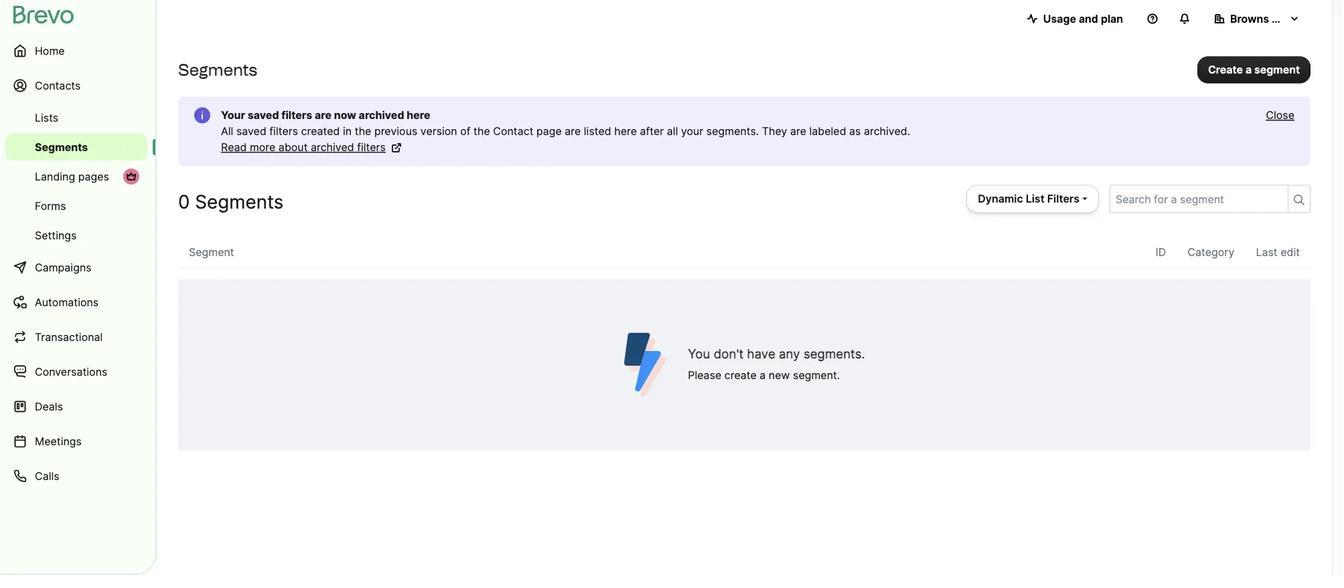Task type: describe. For each thing, give the bounding box(es) containing it.
segments. inside your saved filters are now archived here all saved filters created in the previous version of the contact page are listed here after all your segments. they are labeled as archived.
[[706, 125, 759, 138]]

1 vertical spatial filters
[[269, 125, 298, 138]]

2 horizontal spatial are
[[790, 125, 806, 138]]

page
[[536, 125, 562, 138]]

plan
[[1101, 12, 1123, 25]]

last
[[1256, 246, 1277, 259]]

forms link
[[5, 193, 147, 220]]

close
[[1266, 109, 1294, 122]]

1 the from the left
[[355, 125, 371, 138]]

browns enterprise button
[[1203, 5, 1325, 32]]

read more about archived filters link
[[221, 140, 402, 156]]

0 horizontal spatial are
[[315, 109, 332, 122]]

edit
[[1281, 246, 1300, 259]]

new
[[769, 369, 790, 382]]

2 vertical spatial segments
[[195, 191, 284, 213]]

calls
[[35, 470, 59, 483]]

1 vertical spatial here
[[614, 125, 637, 138]]

a inside button
[[1246, 63, 1252, 76]]

segment
[[189, 246, 234, 259]]

browns
[[1230, 12, 1269, 25]]

create
[[724, 369, 757, 382]]

and
[[1079, 12, 1098, 25]]

meetings
[[35, 435, 82, 448]]

0 vertical spatial segments
[[178, 60, 257, 79]]

filters inside 'link'
[[357, 141, 386, 154]]

transactional
[[35, 331, 103, 344]]

lists link
[[5, 104, 147, 131]]

you don't have any segments.
[[688, 347, 865, 362]]

enterprise
[[1272, 12, 1325, 25]]

pages
[[78, 170, 109, 183]]

automations link
[[5, 287, 147, 319]]

forms
[[35, 200, 66, 213]]

more
[[250, 141, 275, 154]]

create
[[1208, 63, 1243, 76]]

home
[[35, 44, 65, 57]]

in
[[343, 125, 352, 138]]

archived.
[[864, 125, 910, 138]]

deals
[[35, 400, 63, 414]]

contacts link
[[5, 70, 147, 102]]

filters
[[1047, 193, 1080, 206]]

search button
[[1288, 187, 1310, 212]]

0 segments
[[178, 191, 284, 213]]

usage and plan
[[1043, 12, 1123, 25]]

transactional link
[[5, 321, 147, 354]]

contacts
[[35, 79, 81, 92]]

last edit
[[1256, 246, 1300, 259]]

create a segment button
[[1197, 56, 1311, 83]]

settings link
[[5, 222, 147, 249]]

dynamic list filters button
[[966, 185, 1099, 213]]

labeled
[[809, 125, 846, 138]]



Task type: locate. For each thing, give the bounding box(es) containing it.
filters down previous
[[357, 141, 386, 154]]

0 horizontal spatial here
[[407, 109, 430, 122]]

1 horizontal spatial a
[[1246, 63, 1252, 76]]

landing pages link
[[5, 163, 147, 190]]

segments up landing
[[35, 141, 88, 154]]

2 vertical spatial filters
[[357, 141, 386, 154]]

your saved filters are now archived here all saved filters created in the previous version of the contact page are listed here after all your segments. they are labeled as archived.
[[221, 109, 910, 138]]

list
[[1026, 193, 1045, 206]]

saved up more
[[236, 125, 266, 138]]

1 vertical spatial archived
[[311, 141, 354, 154]]

segment
[[1254, 63, 1300, 76]]

of
[[460, 125, 470, 138]]

are
[[315, 109, 332, 122], [565, 125, 581, 138], [790, 125, 806, 138]]

campaigns link
[[5, 252, 147, 284]]

archived inside your saved filters are now archived here all saved filters created in the previous version of the contact page are listed here after all your segments. they are labeled as archived.
[[359, 109, 404, 122]]

read more about archived filters
[[221, 141, 386, 154]]

0 horizontal spatial segments.
[[706, 125, 759, 138]]

Search for a segment search field
[[1110, 186, 1282, 213]]

0
[[178, 191, 190, 213]]

dynamic
[[978, 193, 1023, 206]]

about
[[278, 141, 308, 154]]

0 vertical spatial archived
[[359, 109, 404, 122]]

listed
[[584, 125, 611, 138]]

you
[[688, 347, 710, 362]]

browns enterprise
[[1230, 12, 1325, 25]]

segments.
[[706, 125, 759, 138], [804, 347, 865, 362]]

1 horizontal spatial archived
[[359, 109, 404, 122]]

1 vertical spatial saved
[[236, 125, 266, 138]]

1 horizontal spatial here
[[614, 125, 637, 138]]

version
[[420, 125, 457, 138]]

archived
[[359, 109, 404, 122], [311, 141, 354, 154]]

are up created
[[315, 109, 332, 122]]

landing pages
[[35, 170, 109, 183]]

a left new
[[760, 369, 766, 382]]

segments. right 'your'
[[706, 125, 759, 138]]

segment.
[[793, 369, 840, 382]]

all
[[667, 125, 678, 138]]

filters
[[281, 109, 312, 122], [269, 125, 298, 138], [357, 141, 386, 154]]

please create a new segment.
[[688, 369, 840, 382]]

1 vertical spatial segments.
[[804, 347, 865, 362]]

settings
[[35, 229, 77, 242]]

have
[[747, 347, 775, 362]]

are right page
[[565, 125, 581, 138]]

are right they
[[790, 125, 806, 138]]

here
[[407, 109, 430, 122], [614, 125, 637, 138]]

as
[[849, 125, 861, 138]]

they
[[762, 125, 787, 138]]

archived up previous
[[359, 109, 404, 122]]

dynamic list filters
[[978, 193, 1080, 206]]

0 vertical spatial segments.
[[706, 125, 759, 138]]

calls link
[[5, 461, 147, 493]]

conversations
[[35, 366, 107, 379]]

campaigns
[[35, 261, 91, 274]]

all
[[221, 125, 233, 138]]

usage
[[1043, 12, 1076, 25]]

please
[[688, 369, 721, 382]]

now
[[334, 109, 356, 122]]

contact
[[493, 125, 533, 138]]

0 horizontal spatial a
[[760, 369, 766, 382]]

lists
[[35, 111, 58, 124]]

your
[[681, 125, 703, 138]]

home link
[[5, 35, 147, 67]]

archived down created
[[311, 141, 354, 154]]

filters up created
[[281, 109, 312, 122]]

segments inside segments 'link'
[[35, 141, 88, 154]]

alert
[[178, 97, 1311, 166]]

0 vertical spatial filters
[[281, 109, 312, 122]]

don't
[[714, 347, 744, 362]]

0 vertical spatial saved
[[248, 109, 279, 122]]

2 the from the left
[[473, 125, 490, 138]]

the right "of"
[[473, 125, 490, 138]]

deals link
[[5, 391, 147, 423]]

filters up about
[[269, 125, 298, 138]]

segments up your
[[178, 60, 257, 79]]

your
[[221, 109, 245, 122]]

a
[[1246, 63, 1252, 76], [760, 369, 766, 382]]

id
[[1156, 246, 1166, 259]]

create a segment
[[1208, 63, 1300, 76]]

1 horizontal spatial are
[[565, 125, 581, 138]]

0 horizontal spatial the
[[355, 125, 371, 138]]

here up version
[[407, 109, 430, 122]]

a right create
[[1246, 63, 1252, 76]]

created
[[301, 125, 340, 138]]

0 vertical spatial here
[[407, 109, 430, 122]]

search image
[[1294, 195, 1305, 206]]

the
[[355, 125, 371, 138], [473, 125, 490, 138]]

segments down read
[[195, 191, 284, 213]]

previous
[[374, 125, 417, 138]]

segments
[[178, 60, 257, 79], [35, 141, 88, 154], [195, 191, 284, 213]]

archived inside 'link'
[[311, 141, 354, 154]]

0 vertical spatial a
[[1246, 63, 1252, 76]]

segments link
[[5, 134, 147, 161]]

1 horizontal spatial segments.
[[804, 347, 865, 362]]

read
[[221, 141, 247, 154]]

automations
[[35, 296, 99, 309]]

after
[[640, 125, 664, 138]]

segments. up the segment.
[[804, 347, 865, 362]]

close link
[[1266, 107, 1294, 124]]

any
[[779, 347, 800, 362]]

the right in
[[355, 125, 371, 138]]

1 vertical spatial a
[[760, 369, 766, 382]]

1 horizontal spatial the
[[473, 125, 490, 138]]

category
[[1188, 246, 1234, 259]]

meetings link
[[5, 426, 147, 458]]

here left after
[[614, 125, 637, 138]]

1 vertical spatial segments
[[35, 141, 88, 154]]

conversations link
[[5, 356, 147, 388]]

left___rvooi image
[[126, 171, 137, 182]]

0 horizontal spatial archived
[[311, 141, 354, 154]]

saved
[[248, 109, 279, 122], [236, 125, 266, 138]]

saved right your
[[248, 109, 279, 122]]

alert containing your saved filters are now archived here
[[178, 97, 1311, 166]]

landing
[[35, 170, 75, 183]]

usage and plan button
[[1016, 5, 1134, 32]]



Task type: vqa. For each thing, say whether or not it's contained in the screenshot.
When at top
no



